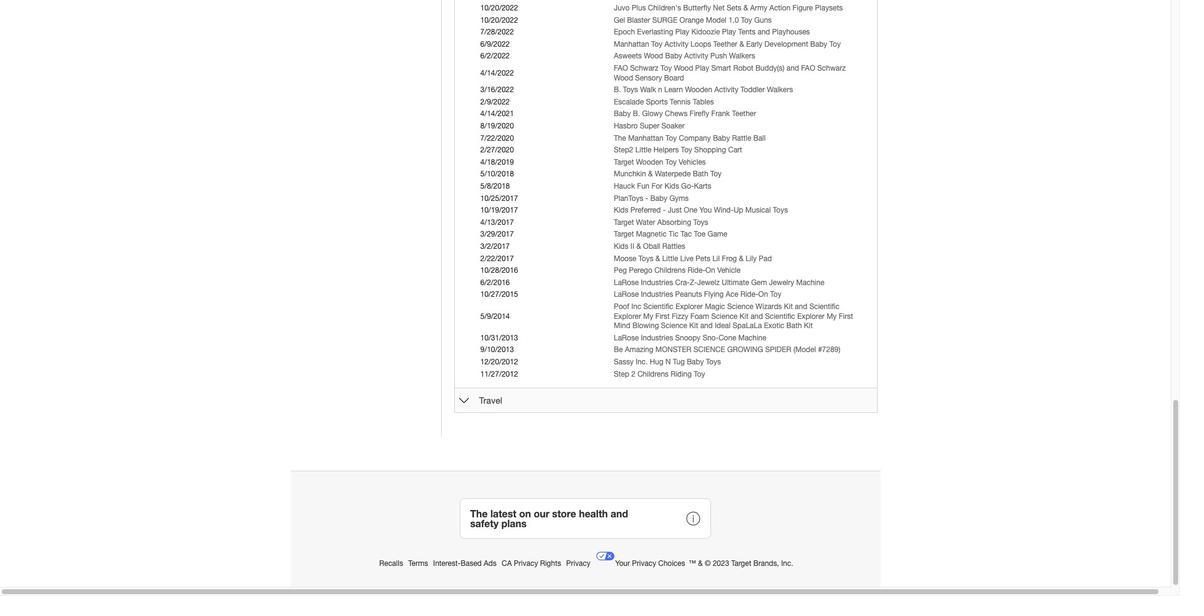 Task type: describe. For each thing, give the bounding box(es) containing it.
travel
[[479, 395, 502, 406]]

& left early
[[740, 40, 744, 48]]

2/9/2022
[[480, 98, 510, 106]]

privacy link
[[566, 560, 592, 568]]

sassy
[[614, 358, 634, 366]]

0 horizontal spatial -
[[645, 194, 648, 203]]

everlasting
[[637, 28, 673, 36]]

2 horizontal spatial explorer
[[797, 312, 825, 321]]

up
[[734, 206, 743, 215]]

row containing 10/28/2016
[[479, 265, 861, 277]]

poof inc scientific explorer magic science wizards kit and scientific explorer my first fizzy foam science kit and scientific explorer my first mind blowing science kit and ideal spalala exotic bath kit link
[[614, 302, 853, 330]]

plantoys - baby gyms link
[[614, 194, 689, 203]]

live
[[680, 254, 694, 263]]

row containing 12/20/2012
[[479, 356, 861, 368]]

interest-
[[433, 560, 461, 568]]

peg perego childrens ride-on vehicle
[[614, 266, 741, 275]]

row containing 3/29/2017
[[479, 229, 861, 241]]

hasbro
[[614, 122, 638, 130]]

1 horizontal spatial explorer
[[676, 302, 703, 311]]

sports
[[646, 98, 668, 106]]

row containing 6/9/2022
[[479, 39, 861, 51]]

preferred
[[630, 206, 661, 215]]

kit up the '(model' in the bottom of the page
[[804, 322, 813, 330]]

model
[[706, 16, 727, 24]]

flying
[[704, 290, 724, 299]]

10/25/2017
[[480, 194, 518, 203]]

foam
[[690, 312, 709, 321]]

snoopy
[[675, 334, 701, 342]]

toy down soaker
[[665, 134, 677, 142]]

juvo
[[614, 4, 630, 12]]

go-
[[681, 182, 694, 191]]

baby up the hasbro
[[614, 110, 631, 118]]

amazing
[[625, 346, 653, 354]]

learn
[[664, 86, 683, 94]]

3 row from the top
[[479, 15, 861, 27]]

toy down "jewelry" at the right
[[770, 290, 781, 299]]

1 my from the left
[[643, 312, 653, 321]]

munchkin & waterpede bath toy
[[614, 170, 722, 178]]

10/20/2022 for gel
[[480, 16, 518, 24]]

1 vertical spatial b.
[[633, 110, 640, 118]]

on
[[519, 508, 531, 520]]

4/18/2019
[[480, 158, 514, 166]]

row containing 7/28/2022
[[479, 27, 861, 39]]

toy inside fao schwarz toy wood play smart robot buddy(s) and fao schwarz wood sensory board
[[661, 64, 672, 73]]

fizzy
[[672, 312, 688, 321]]

2 first from the left
[[839, 312, 853, 321]]

0 vertical spatial wooden
[[685, 86, 712, 94]]

exotic
[[764, 322, 784, 330]]

toys down kids preferred - just one you wind-up musical toys
[[693, 218, 708, 227]]

row containing 10/25/2017
[[479, 193, 861, 205]]

chews
[[665, 110, 688, 118]]

& up for
[[648, 170, 653, 178]]

jewelry
[[769, 278, 794, 287]]

kids for ii
[[614, 242, 628, 251]]

target right 2023
[[731, 560, 751, 568]]

industries for peanuts
[[641, 290, 673, 299]]

0 vertical spatial on
[[705, 266, 715, 275]]

step2
[[614, 146, 633, 154]]

& right ii
[[636, 242, 641, 251]]

1 first from the left
[[655, 312, 670, 321]]

0 horizontal spatial wood
[[614, 74, 633, 82]]

row containing 3/2/2017
[[479, 241, 861, 253]]

shopping
[[694, 146, 726, 154]]

toy right riding
[[694, 370, 705, 378]]

and up spalala at bottom
[[751, 312, 763, 321]]

1 row from the top
[[479, 0, 861, 3]]

1 vertical spatial ride-
[[740, 290, 758, 299]]

inc. inside row
[[636, 358, 648, 366]]

and down guns
[[758, 28, 770, 36]]

bath inside poof inc scientific explorer magic science wizards kit and scientific explorer my first fizzy foam science kit and scientific explorer my first mind blowing science kit and ideal spalala exotic bath kit
[[786, 322, 802, 330]]

rights
[[540, 560, 561, 568]]

0 horizontal spatial scientific
[[643, 302, 674, 311]]

be amazing  monster science growing spider (model #7289)
[[614, 346, 840, 354]]

hauck fun for kids go-karts link
[[614, 182, 711, 191]]

terms link
[[408, 560, 430, 568]]

be
[[614, 346, 623, 354]]

toys down kids ii & oball rattles link
[[638, 254, 653, 263]]

step
[[614, 370, 629, 378]]

net
[[713, 4, 725, 12]]

ca
[[502, 560, 512, 568]]

toy up tents
[[741, 16, 752, 24]]

ideal
[[715, 322, 731, 330]]

baby up board
[[665, 52, 682, 61]]

glowy
[[642, 110, 663, 118]]

1 vertical spatial teether
[[732, 110, 756, 118]]

baby b. glowy chews firefly frank teether link
[[614, 110, 756, 118]]

target for target magnetic tic tac toe game
[[614, 230, 634, 239]]

fao schwarz toy wood play smart robot buddy(s) and fao schwarz wood sensory board
[[614, 64, 846, 82]]

& down oball
[[655, 254, 660, 263]]

just
[[668, 206, 682, 215]]

row containing 2/22/2017
[[479, 253, 861, 265]]

sets
[[727, 4, 741, 12]]

0 vertical spatial machine
[[796, 278, 824, 287]]

0 vertical spatial science
[[727, 302, 754, 311]]

playhouses
[[772, 28, 810, 36]]

development
[[765, 40, 808, 48]]

play for wood
[[695, 64, 709, 73]]

your privacy choices
[[615, 560, 685, 568]]

& left lily
[[739, 254, 744, 263]]

terms
[[408, 560, 428, 568]]

toy up waterpede
[[665, 158, 677, 166]]

row containing 6/2/2022
[[479, 51, 861, 63]]

sno-
[[703, 334, 719, 342]]

the latest on our store health and safety plans
[[470, 508, 628, 529]]

row containing 10/19/2017
[[479, 205, 861, 217]]

row containing 4/13/2017
[[479, 217, 861, 229]]

step2 little helpers toy shopping cart link
[[614, 146, 742, 154]]

10/27/2015
[[480, 290, 518, 299]]

asweets wood baby activity push walkers
[[614, 52, 755, 61]]

escalade sports tennis tables
[[614, 98, 714, 106]]

1 vertical spatial machine
[[738, 334, 766, 342]]

n
[[658, 86, 662, 94]]

asweets wood baby activity push walkers link
[[614, 52, 755, 61]]

mind
[[614, 322, 630, 330]]

z-
[[690, 278, 697, 287]]

(model
[[793, 346, 816, 354]]

2 vertical spatial activity
[[714, 86, 738, 94]]

and down foam
[[700, 322, 713, 330]]

6/2/2022
[[480, 52, 510, 61]]

larose industries cra-z-jewelz ultimate gem jewelry machine
[[614, 278, 824, 287]]

6/9/2022
[[480, 40, 510, 48]]

gel blaster surge orange model 1.0 toy guns
[[614, 16, 772, 24]]

row containing 10/27/2015
[[479, 289, 861, 301]]

hauck fun for kids go-karts
[[614, 182, 711, 191]]

toy down the manhattan toy company baby rattle ball
[[681, 146, 692, 154]]

0 horizontal spatial walkers
[[729, 52, 755, 61]]

be amazing  monster science growing spider (model #7289) link
[[614, 346, 840, 354]]

target wooden toy vehicles
[[614, 158, 706, 166]]

0 horizontal spatial bath
[[693, 170, 708, 178]]

0 vertical spatial little
[[635, 146, 651, 154]]

1 vertical spatial wood
[[674, 64, 693, 73]]

the manhattan toy company baby rattle ball
[[614, 134, 766, 142]]

plantoys - baby gyms
[[614, 194, 689, 203]]

super
[[640, 122, 659, 130]]

row containing 8/19/2020
[[479, 120, 861, 133]]

recalls
[[379, 560, 403, 568]]

rattle
[[732, 134, 751, 142]]

butterfly
[[683, 4, 711, 12]]

cart
[[728, 146, 742, 154]]

& right the sets
[[743, 4, 748, 12]]

row containing fao schwarz toy wood play smart robot buddy(s) and fao schwarz wood sensory board
[[479, 63, 861, 84]]

cra-
[[675, 278, 690, 287]]

row containing 5/10/2018
[[479, 169, 861, 181]]

the for the latest on our store health and safety plans
[[470, 508, 488, 520]]

5/10/2018
[[480, 170, 514, 178]]

toy up 'karts'
[[710, 170, 722, 178]]

step2 little helpers toy shopping cart
[[614, 146, 742, 154]]

6/2/2016
[[480, 278, 510, 287]]

™
[[689, 560, 696, 568]]

baby b. glowy chews firefly frank teether
[[614, 110, 756, 118]]

and right wizards
[[795, 302, 807, 311]]

poof inc scientific explorer magic science wizards kit and scientific explorer my first fizzy foam science kit and scientific explorer my first mind blowing science kit and ideal spalala exotic bath kit
[[614, 302, 853, 330]]



Task type: vqa. For each thing, say whether or not it's contained in the screenshot.
accommodations
no



Task type: locate. For each thing, give the bounding box(es) containing it.
1 horizontal spatial play
[[695, 64, 709, 73]]

0 horizontal spatial the
[[470, 508, 488, 520]]

absorbing
[[657, 218, 691, 227]]

explorer up mind
[[614, 312, 641, 321]]

industries
[[641, 278, 673, 287], [641, 290, 673, 299], [641, 334, 673, 342]]

0 vertical spatial childrens
[[654, 266, 686, 275]]

1 vertical spatial walkers
[[767, 86, 793, 94]]

epoch everlasting play kidoozie play tents and playhouses
[[614, 28, 810, 36]]

row up target wooden toy vehicles
[[479, 145, 861, 157]]

10/20/2022 for juvo
[[480, 4, 518, 12]]

science
[[693, 346, 725, 354]]

1 horizontal spatial fao
[[801, 64, 815, 73]]

2 my from the left
[[827, 312, 837, 321]]

row containing 2/9/2022
[[479, 96, 861, 108]]

0 horizontal spatial on
[[705, 266, 715, 275]]

0 vertical spatial kids
[[665, 182, 679, 191]]

1 horizontal spatial bath
[[786, 322, 802, 330]]

target for target wooden toy vehicles
[[614, 158, 634, 166]]

21 row from the top
[[479, 241, 861, 253]]

industries down blowing
[[641, 334, 673, 342]]

vehicles
[[679, 158, 706, 166]]

0 horizontal spatial fao
[[614, 64, 628, 73]]

gel
[[614, 16, 625, 24]]

industries for cra-
[[641, 278, 673, 287]]

2 fao from the left
[[801, 64, 815, 73]]

row containing 11/27/2012
[[479, 368, 861, 381]]

kit right wizards
[[784, 302, 793, 311]]

plus
[[632, 4, 646, 12]]

row up monster
[[479, 332, 861, 344]]

hauck
[[614, 182, 635, 191]]

teether up push
[[713, 40, 737, 48]]

bath up 'karts'
[[693, 170, 708, 178]]

7 row from the top
[[479, 63, 861, 84]]

1 vertical spatial manhattan
[[628, 134, 663, 142]]

1 vertical spatial science
[[711, 312, 738, 321]]

wooden
[[685, 86, 712, 94], [636, 158, 663, 166]]

0 vertical spatial bath
[[693, 170, 708, 178]]

baby right development
[[810, 40, 827, 48]]

machine down spalala at bottom
[[738, 334, 766, 342]]

moose
[[614, 254, 636, 263]]

teether right frank
[[732, 110, 756, 118]]

12/20/2012
[[480, 358, 518, 366]]

0 horizontal spatial inc.
[[636, 358, 648, 366]]

row down target magnetic tic tac toe game link
[[479, 241, 861, 253]]

wooden down the helpers
[[636, 158, 663, 166]]

1 horizontal spatial my
[[827, 312, 837, 321]]

larose for larose industries snoopy  sno-cone machine
[[614, 334, 639, 342]]

toddler
[[740, 86, 765, 94]]

manhattan
[[614, 40, 649, 48], [628, 134, 663, 142]]

1 horizontal spatial the
[[614, 134, 626, 142]]

larose industries snoopy  sno-cone machine
[[614, 334, 766, 342]]

the left latest
[[470, 508, 488, 520]]

explorer up the '(model' in the bottom of the page
[[797, 312, 825, 321]]

my up blowing
[[643, 312, 653, 321]]

recalls terms interest-based ads ca privacy rights privacy
[[379, 560, 592, 568]]

inc. right brands,
[[781, 560, 793, 568]]

0 horizontal spatial my
[[643, 312, 653, 321]]

row up hauck fun for kids go-karts link
[[479, 169, 861, 181]]

1 vertical spatial inc.
[[781, 560, 793, 568]]

8/19/2020
[[480, 122, 514, 130]]

fao down asweets
[[614, 64, 628, 73]]

science up ideal
[[711, 312, 738, 321]]

1 vertical spatial -
[[663, 206, 666, 215]]

row down n on the right of page
[[479, 368, 861, 381]]

1 industries from the top
[[641, 278, 673, 287]]

row up n on the right of page
[[479, 344, 861, 356]]

0 vertical spatial walkers
[[729, 52, 755, 61]]

science down fizzy at the bottom right
[[661, 322, 687, 330]]

row containing 5/8/2018
[[479, 181, 861, 193]]

step 2 childrens riding toy
[[614, 370, 705, 378]]

explorer down peanuts
[[676, 302, 703, 311]]

0 vertical spatial industries
[[641, 278, 673, 287]]

row up children's
[[479, 0, 861, 3]]

1 fao from the left
[[614, 64, 628, 73]]

1 horizontal spatial inc.
[[781, 560, 793, 568]]

privacy right 'ca'
[[514, 560, 538, 568]]

little down the rattles
[[662, 254, 678, 263]]

larose industries cra-z-jewelz ultimate gem jewelry machine link
[[614, 278, 824, 287]]

kids down waterpede
[[665, 182, 679, 191]]

1 horizontal spatial privacy
[[566, 560, 590, 568]]

1 vertical spatial wooden
[[636, 158, 663, 166]]

childrens up the cra-
[[654, 266, 686, 275]]

manhattan toy activity loops teether & early development baby toy
[[614, 40, 841, 48]]

first left fizzy at the bottom right
[[655, 312, 670, 321]]

munchkin & waterpede bath toy link
[[614, 170, 722, 178]]

walkers up "robot"
[[729, 52, 755, 61]]

hasbro super soaker link
[[614, 122, 685, 130]]

manhattan toy activity loops teether & early development baby toy link
[[614, 40, 841, 48]]

1 horizontal spatial ride-
[[740, 290, 758, 299]]

row up snoopy
[[479, 301, 861, 332]]

0 vertical spatial larose
[[614, 278, 639, 287]]

tables
[[693, 98, 714, 106]]

kids
[[665, 182, 679, 191], [614, 206, 628, 215], [614, 242, 628, 251]]

your privacy choices link
[[596, 547, 687, 568]]

poof
[[614, 302, 629, 311]]

row up 'learn'
[[479, 63, 861, 84]]

fao down development
[[801, 64, 815, 73]]

11/27/2012
[[480, 370, 518, 378]]

frank
[[711, 110, 730, 118]]

26 row from the top
[[479, 301, 861, 332]]

row up the cra-
[[479, 265, 861, 277]]

2/27/2020
[[480, 146, 514, 154]]

1 vertical spatial on
[[758, 290, 768, 299]]

0 vertical spatial teether
[[713, 40, 737, 48]]

kids down 'plantoys'
[[614, 206, 628, 215]]

row up just
[[479, 193, 861, 205]]

2 horizontal spatial scientific
[[809, 302, 840, 311]]

1 horizontal spatial machine
[[796, 278, 824, 287]]

1 horizontal spatial wooden
[[685, 86, 712, 94]]

2 vertical spatial science
[[661, 322, 687, 330]]

10 row from the top
[[479, 108, 861, 120]]

row containing 4/14/2021
[[479, 108, 861, 120]]

tennis
[[670, 98, 691, 106]]

row containing 4/18/2019
[[479, 157, 861, 169]]

- left just
[[663, 206, 666, 215]]

larose down peg
[[614, 278, 639, 287]]

asweets
[[614, 52, 642, 61]]

row up escalade sports tennis tables
[[479, 84, 861, 96]]

childrens down hug
[[637, 370, 669, 378]]

0 horizontal spatial explorer
[[614, 312, 641, 321]]

children's
[[648, 4, 681, 12]]

baby down for
[[650, 194, 667, 203]]

privacy
[[514, 560, 538, 568], [566, 560, 590, 568], [632, 560, 656, 568]]

2 schwarz from the left
[[817, 64, 846, 73]]

machine right "jewelry" at the right
[[796, 278, 824, 287]]

play up manhattan toy activity loops teether & early development baby toy
[[722, 28, 736, 36]]

water
[[636, 218, 655, 227]]

1 schwarz from the left
[[630, 64, 658, 73]]

2 privacy from the left
[[566, 560, 590, 568]]

travel link
[[479, 395, 502, 406]]

0 vertical spatial 10/20/2022
[[480, 4, 518, 12]]

2 larose from the top
[[614, 290, 639, 299]]

9/10/2013
[[480, 346, 514, 354]]

28 row from the top
[[479, 344, 861, 356]]

my
[[643, 312, 653, 321], [827, 312, 837, 321]]

logo image
[[596, 547, 615, 566]]

0 horizontal spatial privacy
[[514, 560, 538, 568]]

industries down 'perego'
[[641, 278, 673, 287]]

17 row from the top
[[479, 193, 861, 205]]

1 vertical spatial larose
[[614, 290, 639, 299]]

27 row from the top
[[479, 332, 861, 344]]

ride- down gem
[[740, 290, 758, 299]]

1 horizontal spatial on
[[758, 290, 768, 299]]

activity down loops
[[684, 52, 708, 61]]

3 larose from the top
[[614, 334, 639, 342]]

0 vertical spatial -
[[645, 194, 648, 203]]

blowing
[[632, 322, 659, 330]]

13 row from the top
[[479, 145, 861, 157]]

9 row from the top
[[479, 96, 861, 108]]

b.
[[614, 86, 621, 94], [633, 110, 640, 118]]

recalls link
[[379, 560, 405, 568]]

1 horizontal spatial walkers
[[767, 86, 793, 94]]

row containing 7/22/2020
[[479, 133, 861, 145]]

6 row from the top
[[479, 51, 861, 63]]

action
[[769, 4, 790, 12]]

1 horizontal spatial wood
[[644, 52, 663, 61]]

3 industries from the top
[[641, 334, 673, 342]]

game
[[708, 230, 727, 239]]

1 vertical spatial 10/20/2022
[[480, 16, 518, 24]]

0 horizontal spatial wooden
[[636, 158, 663, 166]]

b. toys walk n learn wooden activity toddler walkers link
[[614, 86, 793, 94]]

0 vertical spatial wood
[[644, 52, 663, 61]]

toys right musical
[[773, 206, 788, 215]]

kids preferred - just one you wind-up musical toys link
[[614, 206, 788, 215]]

row up surge
[[479, 3, 861, 15]]

1 larose from the top
[[614, 278, 639, 287]]

30 row from the top
[[479, 368, 861, 381]]

1 vertical spatial childrens
[[637, 370, 669, 378]]

industries for snoopy
[[641, 334, 673, 342]]

1 vertical spatial kids
[[614, 206, 628, 215]]

interest-based ads link
[[433, 560, 499, 568]]

larose for larose industries peanuts flying ace ride-on toy
[[614, 290, 639, 299]]

figure
[[793, 4, 813, 12]]

your
[[615, 560, 630, 568]]

2 row from the top
[[479, 3, 861, 15]]

robot
[[733, 64, 753, 73]]

1 horizontal spatial scientific
[[765, 312, 795, 321]]

kit down foam
[[689, 322, 698, 330]]

epoch everlasting play kidoozie play tents and playhouses link
[[614, 28, 810, 36]]

0 vertical spatial manhattan
[[614, 40, 649, 48]]

2 horizontal spatial privacy
[[632, 560, 656, 568]]

larose for larose industries cra-z-jewelz ultimate gem jewelry machine
[[614, 278, 639, 287]]

larose down mind
[[614, 334, 639, 342]]

2 vertical spatial industries
[[641, 334, 673, 342]]

15 row from the top
[[479, 169, 861, 181]]

12 row from the top
[[479, 133, 861, 145]]

18 row from the top
[[479, 205, 861, 217]]

7/28/2022
[[480, 28, 514, 36]]

baby up shopping
[[713, 134, 730, 142]]

11 row from the top
[[479, 120, 861, 133]]

pets
[[696, 254, 710, 263]]

™ & © 2023 target brands, inc.
[[689, 560, 793, 568]]

row up asweets wood baby activity push walkers link
[[479, 39, 861, 51]]

0 vertical spatial b.
[[614, 86, 621, 94]]

play inside fao schwarz toy wood play smart robot buddy(s) and fao schwarz wood sensory board
[[695, 64, 709, 73]]

row containing 10/31/2013
[[479, 332, 861, 344]]

row containing 3/16/2022
[[479, 84, 861, 96]]

wood down asweets wood baby activity push walkers link
[[674, 64, 693, 73]]

play for kidoozie
[[722, 28, 736, 36]]

2 vertical spatial kids
[[614, 242, 628, 251]]

1 vertical spatial little
[[662, 254, 678, 263]]

riding
[[671, 370, 692, 378]]

16 row from the top
[[479, 181, 861, 193]]

1 horizontal spatial -
[[663, 206, 666, 215]]

target water absorbing toys
[[614, 218, 708, 227]]

and right buddy(s)
[[787, 64, 799, 73]]

toy down playsets
[[829, 40, 841, 48]]

0 horizontal spatial ride-
[[688, 266, 705, 275]]

2 horizontal spatial wood
[[674, 64, 693, 73]]

sassy inc. hug n tug baby toys
[[614, 358, 721, 366]]

inc.
[[636, 358, 648, 366], [781, 560, 793, 568]]

ads
[[484, 560, 497, 568]]

the for the manhattan toy company baby rattle ball
[[614, 134, 626, 142]]

0 vertical spatial inc.
[[636, 358, 648, 366]]

schwarz up sensory
[[630, 64, 658, 73]]

the inside the latest on our store health and safety plans
[[470, 508, 488, 520]]

row up the helpers
[[479, 133, 861, 145]]

activity up asweets wood baby activity push walkers link
[[665, 40, 689, 48]]

0 horizontal spatial little
[[635, 146, 651, 154]]

target down step2
[[614, 158, 634, 166]]

target for target water absorbing toys
[[614, 218, 634, 227]]

1 horizontal spatial b.
[[633, 110, 640, 118]]

8 row from the top
[[479, 84, 861, 96]]

2 horizontal spatial play
[[722, 28, 736, 36]]

sassy inc. hug n tug baby toys link
[[614, 358, 721, 366]]

10/19/2017
[[480, 206, 518, 215]]

5 row from the top
[[479, 39, 861, 51]]

23 row from the top
[[479, 265, 861, 277]]

24 row from the top
[[479, 277, 861, 289]]

manhattan up asweets
[[614, 40, 649, 48]]

the up step2
[[614, 134, 626, 142]]

1.0
[[729, 16, 739, 24]]

childrens for perego
[[654, 266, 686, 275]]

25 row from the top
[[479, 289, 861, 301]]

row down children's
[[479, 15, 861, 27]]

activity
[[665, 40, 689, 48], [684, 52, 708, 61], [714, 86, 738, 94]]

wood down asweets
[[614, 74, 633, 82]]

row down peg perego childrens ride-on vehicle
[[479, 277, 861, 289]]

1 vertical spatial industries
[[641, 290, 673, 299]]

1 horizontal spatial little
[[662, 254, 678, 263]]

20 row from the top
[[479, 229, 861, 241]]

5/8/2018
[[480, 182, 510, 191]]

plans
[[501, 518, 527, 529]]

row up board
[[479, 51, 861, 63]]

kit up spalala at bottom
[[740, 312, 748, 321]]

19 row from the top
[[479, 217, 861, 229]]

target water absorbing toys link
[[614, 218, 708, 227]]

row up soaker
[[479, 108, 861, 120]]

board
[[664, 74, 684, 82]]

22 row from the top
[[479, 253, 861, 265]]

row up absorbing
[[479, 205, 861, 217]]

0 vertical spatial ride-
[[688, 266, 705, 275]]

schwarz down playsets
[[817, 64, 846, 73]]

kit
[[784, 302, 793, 311], [740, 312, 748, 321], [689, 322, 698, 330], [804, 322, 813, 330]]

14 row from the top
[[479, 157, 861, 169]]

b. toys walk n learn wooden activity toddler walkers
[[614, 86, 793, 94]]

ride- up the 'z-'
[[688, 266, 705, 275]]

kids for preferred
[[614, 206, 628, 215]]

childrens for 2
[[637, 370, 669, 378]]

0 horizontal spatial machine
[[738, 334, 766, 342]]

2 vertical spatial wood
[[614, 74, 633, 82]]

0 vertical spatial activity
[[665, 40, 689, 48]]

1 vertical spatial the
[[470, 508, 488, 520]]

2 vertical spatial larose
[[614, 334, 639, 342]]

target left water
[[614, 218, 634, 227]]

teether
[[713, 40, 737, 48], [732, 110, 756, 118]]

row containing poof inc scientific explorer magic science wizards kit and scientific explorer my first fizzy foam science kit and scientific explorer my first mind blowing science kit and ideal spalala exotic bath kit
[[479, 301, 861, 332]]

target up ii
[[614, 230, 634, 239]]

4/14/2021
[[480, 110, 514, 118]]

row containing 9/10/2013
[[479, 344, 861, 356]]

and inside fao schwarz toy wood play smart robot buddy(s) and fao schwarz wood sensory board
[[787, 64, 799, 73]]

3 privacy from the left
[[632, 560, 656, 568]]

my up #7289) at the bottom of page
[[827, 312, 837, 321]]

baby right tug
[[687, 358, 704, 366]]

row containing 6/2/2016
[[479, 277, 861, 289]]

row
[[479, 0, 861, 3], [479, 3, 861, 15], [479, 15, 861, 27], [479, 27, 861, 39], [479, 39, 861, 51], [479, 51, 861, 63], [479, 63, 861, 84], [479, 84, 861, 96], [479, 96, 861, 108], [479, 108, 861, 120], [479, 120, 861, 133], [479, 133, 861, 145], [479, 145, 861, 157], [479, 157, 861, 169], [479, 169, 861, 181], [479, 181, 861, 193], [479, 193, 861, 205], [479, 205, 861, 217], [479, 217, 861, 229], [479, 229, 861, 241], [479, 241, 861, 253], [479, 253, 861, 265], [479, 265, 861, 277], [479, 277, 861, 289], [479, 289, 861, 301], [479, 301, 861, 332], [479, 332, 861, 344], [479, 344, 861, 356], [479, 356, 861, 368], [479, 368, 861, 381]]

toys up the escalade
[[623, 86, 638, 94]]

moose toys & little live pets lil frog & lily pad link
[[614, 254, 772, 263]]

1 vertical spatial bath
[[786, 322, 802, 330]]

& left the ©
[[698, 560, 703, 568]]

play left smart
[[695, 64, 709, 73]]

0 horizontal spatial first
[[655, 312, 670, 321]]

the inside row
[[614, 134, 626, 142]]

4 row from the top
[[479, 27, 861, 39]]

7/22/2020
[[480, 134, 514, 142]]

b. down the escalade
[[633, 110, 640, 118]]

schwarz
[[630, 64, 658, 73], [817, 64, 846, 73]]

peg perego childrens ride-on vehicle link
[[614, 266, 741, 275]]

row down surge
[[479, 27, 861, 39]]

sensory
[[635, 74, 662, 82]]

1 horizontal spatial schwarz
[[817, 64, 846, 73]]

toy down everlasting on the right top of the page
[[651, 40, 662, 48]]

escalade sports tennis tables link
[[614, 98, 714, 106]]

toys down 'science'
[[706, 358, 721, 366]]

playsets
[[815, 4, 843, 12]]

toy up board
[[661, 64, 672, 73]]

0 vertical spatial the
[[614, 134, 626, 142]]

1 privacy from the left
[[514, 560, 538, 568]]

0 horizontal spatial b.
[[614, 86, 621, 94]]

the
[[614, 134, 626, 142], [470, 508, 488, 520]]

1 10/20/2022 from the top
[[480, 4, 518, 12]]

2 industries from the top
[[641, 290, 673, 299]]

0 horizontal spatial schwarz
[[630, 64, 658, 73]]

10/28/2016
[[480, 266, 518, 275]]

industries up the inc
[[641, 290, 673, 299]]

0 horizontal spatial play
[[675, 28, 689, 36]]

row down the cra-
[[479, 289, 861, 301]]

row up the rattles
[[479, 229, 861, 241]]

row down monster
[[479, 356, 861, 368]]

circle arrow e image
[[459, 396, 469, 406]]

1 horizontal spatial first
[[839, 312, 853, 321]]

row down the rattles
[[479, 253, 861, 265]]

escalade
[[614, 98, 644, 106]]

scientific up exotic
[[765, 312, 795, 321]]

&
[[743, 4, 748, 12], [740, 40, 744, 48], [648, 170, 653, 178], [636, 242, 641, 251], [655, 254, 660, 263], [739, 254, 744, 263], [698, 560, 703, 568]]

row containing 2/27/2020
[[479, 145, 861, 157]]

29 row from the top
[[479, 356, 861, 368]]

2 10/20/2022 from the top
[[480, 16, 518, 24]]

1 vertical spatial activity
[[684, 52, 708, 61]]

inc. down amazing
[[636, 358, 648, 366]]

- up preferred at the right top of page
[[645, 194, 648, 203]]

privacy right your
[[632, 560, 656, 568]]

and inside the latest on our store health and safety plans
[[611, 508, 628, 520]]



